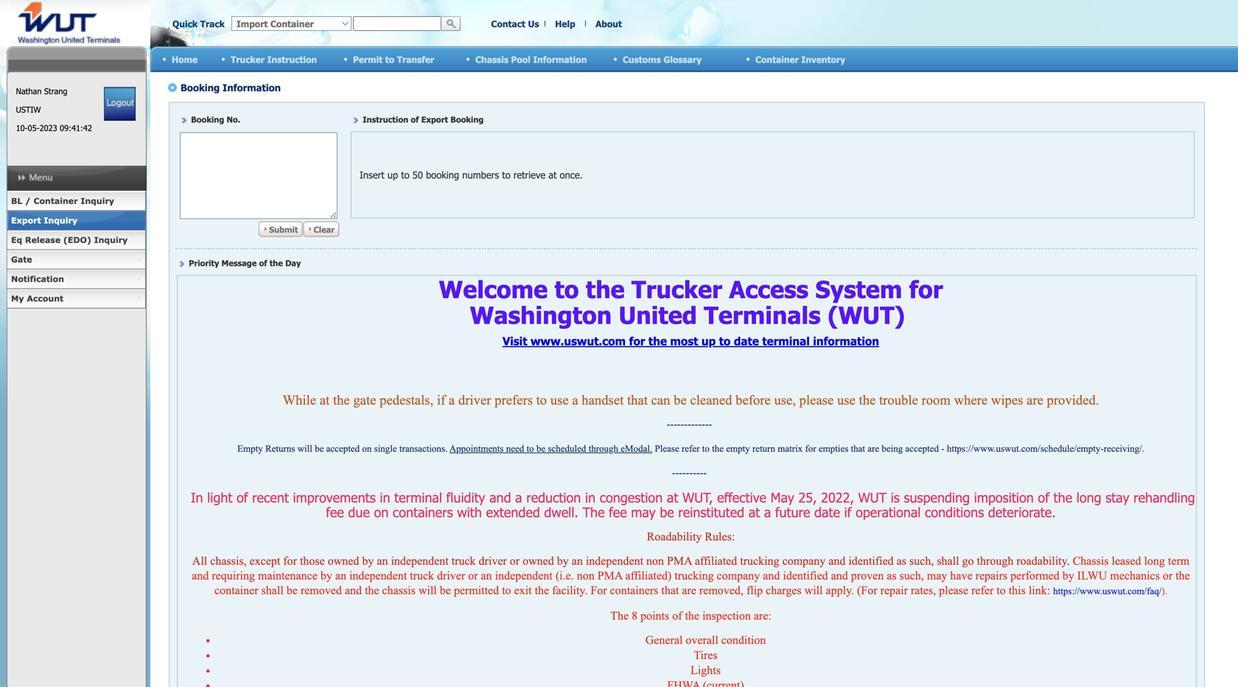 Task type: locate. For each thing, give the bounding box(es) containing it.
transfer
[[397, 54, 434, 65]]

inquiry for container
[[81, 196, 114, 206]]

0 vertical spatial inquiry
[[81, 196, 114, 206]]

information
[[533, 54, 587, 65]]

container up export inquiry
[[34, 196, 78, 206]]

10-
[[16, 123, 28, 133]]

1 vertical spatial container
[[34, 196, 78, 206]]

eq release (edo) inquiry
[[11, 235, 128, 245]]

05-
[[28, 123, 40, 133]]

inquiry
[[81, 196, 114, 206], [44, 216, 77, 226], [94, 235, 128, 245]]

gate link
[[7, 250, 146, 270]]

container
[[755, 54, 799, 65], [34, 196, 78, 206]]

trucker
[[231, 54, 265, 65]]

customs
[[623, 54, 661, 65]]

contact us link
[[491, 18, 539, 29]]

0 horizontal spatial container
[[34, 196, 78, 206]]

release
[[25, 235, 61, 245]]

notification
[[11, 274, 64, 284]]

2 vertical spatial inquiry
[[94, 235, 128, 245]]

contact us
[[491, 18, 539, 29]]

customs glossary
[[623, 54, 702, 65]]

eq
[[11, 235, 22, 245]]

container inside bl / container inquiry link
[[34, 196, 78, 206]]

10-05-2023 09:41:43
[[16, 123, 92, 133]]

inquiry right "(edo)"
[[94, 235, 128, 245]]

None text field
[[353, 16, 441, 31]]

about link
[[595, 18, 622, 29]]

inquiry up export inquiry link
[[81, 196, 114, 206]]

eq release (edo) inquiry link
[[7, 231, 146, 250]]

login image
[[104, 87, 136, 121]]

1 horizontal spatial container
[[755, 54, 799, 65]]

to
[[385, 54, 394, 65]]

home
[[172, 54, 198, 65]]

chassis
[[475, 54, 508, 65]]

container left inventory
[[755, 54, 799, 65]]

my account link
[[7, 289, 146, 309]]

inventory
[[801, 54, 845, 65]]

1 vertical spatial inquiry
[[44, 216, 77, 226]]

quick track
[[172, 18, 225, 29]]

inquiry down the bl / container inquiry on the top
[[44, 216, 77, 226]]



Task type: vqa. For each thing, say whether or not it's contained in the screenshot.
Inquiry
yes



Task type: describe. For each thing, give the bounding box(es) containing it.
nathan
[[16, 86, 42, 96]]

0 vertical spatial container
[[755, 54, 799, 65]]

track
[[200, 18, 225, 29]]

export
[[11, 216, 41, 226]]

my
[[11, 294, 24, 304]]

glossary
[[664, 54, 702, 65]]

inquiry for (edo)
[[94, 235, 128, 245]]

trucker instruction
[[231, 54, 317, 65]]

about
[[595, 18, 622, 29]]

account
[[27, 294, 63, 304]]

chassis pool information
[[475, 54, 587, 65]]

bl / container inquiry link
[[7, 192, 146, 211]]

help
[[555, 18, 575, 29]]

permit
[[353, 54, 383, 65]]

export inquiry link
[[7, 211, 146, 231]]

gate
[[11, 255, 32, 265]]

instruction
[[267, 54, 317, 65]]

notification link
[[7, 270, 146, 289]]

permit to transfer
[[353, 54, 434, 65]]

help link
[[555, 18, 575, 29]]

/
[[25, 196, 31, 206]]

2023
[[40, 123, 57, 133]]

09:41:43
[[60, 123, 92, 133]]

bl
[[11, 196, 22, 206]]

ustiw
[[16, 105, 41, 115]]

contact
[[491, 18, 525, 29]]

quick
[[172, 18, 198, 29]]

container inventory
[[755, 54, 845, 65]]

pool
[[511, 54, 530, 65]]

export inquiry
[[11, 216, 77, 226]]

us
[[528, 18, 539, 29]]

nathan strang
[[16, 86, 67, 96]]

bl / container inquiry
[[11, 196, 114, 206]]

strang
[[44, 86, 67, 96]]

my account
[[11, 294, 63, 304]]

(edo)
[[63, 235, 91, 245]]



